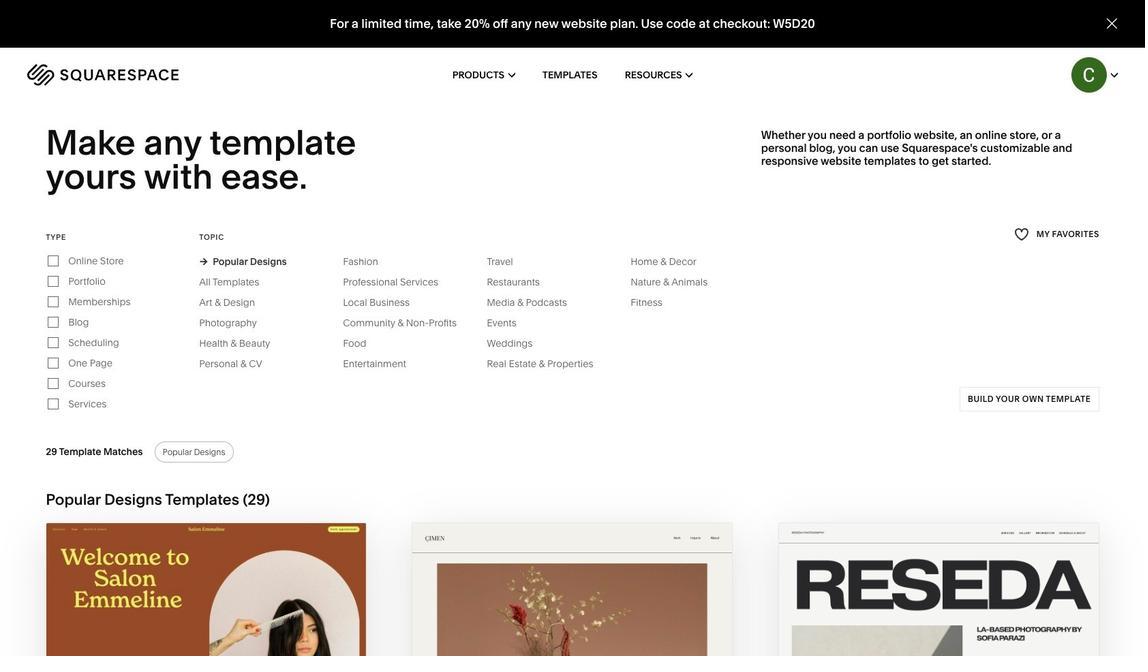 Task type: describe. For each thing, give the bounding box(es) containing it.
reseda image
[[779, 523, 1099, 656]]



Task type: vqa. For each thing, say whether or not it's contained in the screenshot.
the left You
no



Task type: locate. For each thing, give the bounding box(es) containing it.
emmeline image
[[46, 523, 366, 656]]

main content
[[0, 0, 1145, 656]]

çimen image
[[413, 523, 733, 656]]



